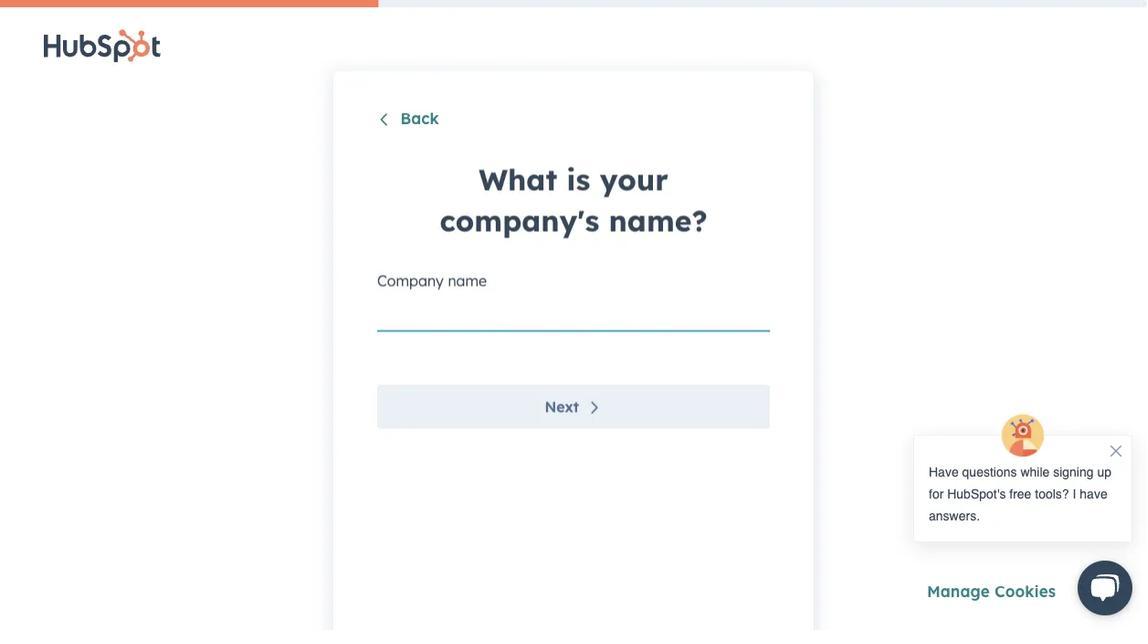 Task type: locate. For each thing, give the bounding box(es) containing it.
what is your company's name?
[[440, 161, 707, 238]]

hubspot image
[[44, 29, 161, 63]]

Company name text field
[[377, 296, 770, 332]]

what
[[479, 161, 557, 197]]

step 3 of 8 progress bar
[[0, 0, 379, 7]]

is
[[567, 161, 590, 197]]

next
[[545, 398, 579, 416]]

cookies
[[995, 582, 1056, 601]]

manage
[[927, 582, 990, 601]]

back
[[400, 108, 439, 128]]

chat widget region
[[895, 413, 1147, 630]]

manage cookies
[[927, 582, 1056, 601]]



Task type: vqa. For each thing, say whether or not it's contained in the screenshot.
filtering. at the left
no



Task type: describe. For each thing, give the bounding box(es) containing it.
company name
[[377, 272, 487, 290]]

company
[[377, 272, 444, 290]]

company's
[[440, 202, 599, 238]]

name?
[[609, 202, 707, 238]]

manage cookies link
[[927, 582, 1056, 601]]

next button
[[377, 385, 770, 429]]

back button
[[377, 108, 439, 131]]

your
[[600, 161, 668, 197]]

name
[[448, 272, 487, 290]]



